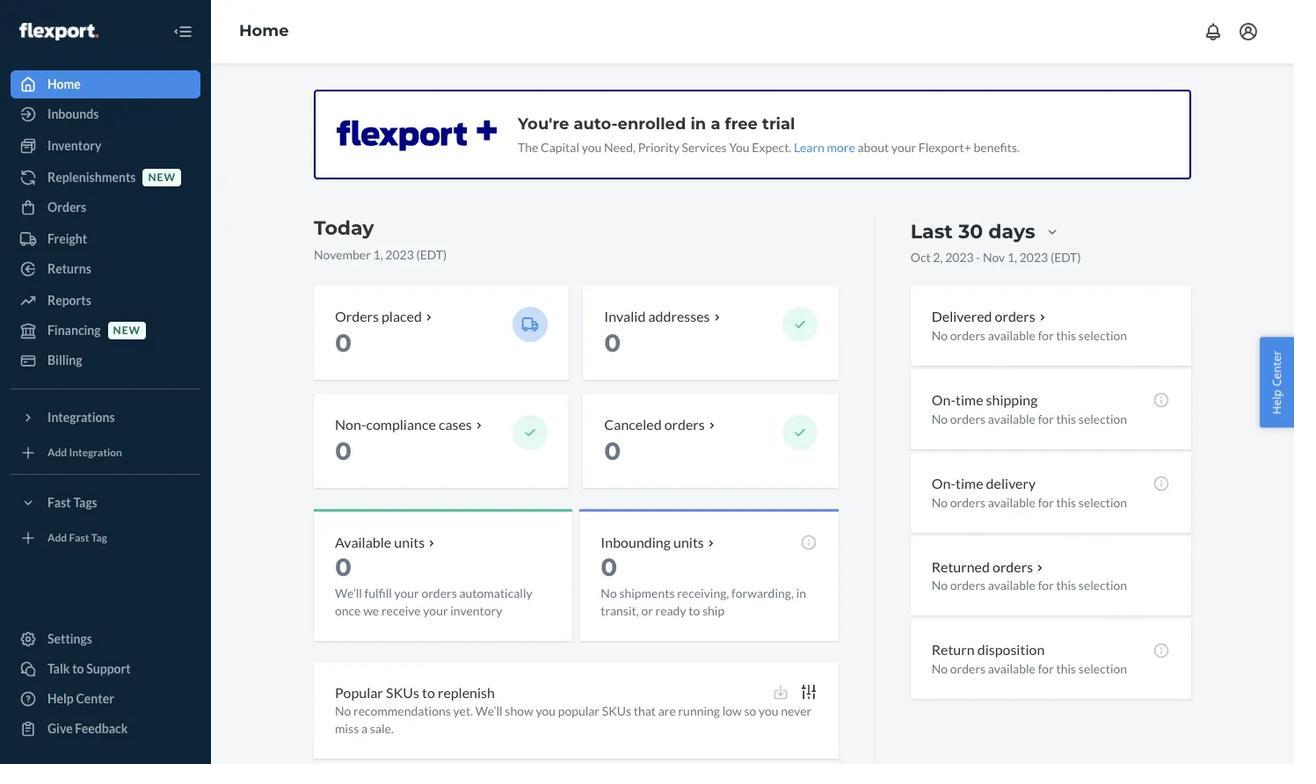 Task type: describe. For each thing, give the bounding box(es) containing it.
inventory link
[[11, 132, 201, 160]]

benefits.
[[974, 140, 1020, 155]]

help center button
[[1261, 337, 1295, 427]]

settings link
[[11, 625, 201, 653]]

fast tags button
[[11, 489, 201, 517]]

2,
[[933, 250, 943, 265]]

open account menu image
[[1238, 21, 1259, 42]]

0 horizontal spatial home link
[[11, 70, 201, 99]]

give feedback button
[[11, 715, 201, 743]]

invalid addresses
[[605, 308, 710, 325]]

selection for return disposition
[[1079, 662, 1128, 677]]

are
[[658, 704, 676, 719]]

returned orders
[[932, 558, 1034, 575]]

1 vertical spatial center
[[76, 691, 114, 706]]

more
[[827, 140, 856, 155]]

return disposition
[[932, 641, 1045, 658]]

non-
[[335, 416, 366, 433]]

a inside you're auto-enrolled in a free trial the capital you need, priority services you expect. learn more about your flexport+ benefits.
[[711, 114, 721, 134]]

units for inbounding units
[[674, 534, 704, 550]]

4 available from the top
[[988, 578, 1036, 593]]

days
[[989, 220, 1036, 244]]

close navigation image
[[172, 21, 193, 42]]

receiving,
[[677, 585, 729, 600]]

no down return
[[932, 662, 948, 677]]

receive
[[382, 603, 421, 618]]

orders for orders
[[47, 200, 86, 215]]

shipments
[[620, 585, 675, 600]]

inbounds
[[47, 106, 99, 121]]

help inside button
[[1269, 389, 1285, 414]]

0 we'll fulfill your orders automatically once we receive your inventory
[[335, 552, 533, 618]]

0 inside 0 we'll fulfill your orders automatically once we receive your inventory
[[335, 552, 352, 582]]

placed
[[382, 308, 422, 325]]

talk
[[47, 661, 70, 676]]

give feedback
[[47, 721, 128, 736]]

free
[[725, 114, 758, 134]]

0 horizontal spatial help center
[[47, 691, 114, 706]]

30
[[959, 220, 983, 244]]

automatically
[[459, 585, 533, 600]]

integrations
[[47, 410, 115, 425]]

orders right returned
[[993, 558, 1034, 575]]

delivered orders button
[[932, 307, 1050, 327]]

november
[[314, 247, 371, 262]]

a inside the no recommendations yet. we'll show you popular skus that are running low so you never miss a sale.
[[361, 722, 368, 736]]

new for replenishments
[[148, 171, 176, 184]]

1 for from the top
[[1038, 328, 1054, 343]]

you inside you're auto-enrolled in a free trial the capital you need, priority services you expect. learn more about your flexport+ benefits.
[[582, 140, 602, 155]]

fast tags
[[47, 495, 97, 510]]

shipping
[[986, 391, 1038, 408]]

no inside 0 no shipments receiving, forwarding, in transit, or ready to ship
[[601, 585, 617, 600]]

for for on-time delivery
[[1038, 495, 1054, 510]]

add integration link
[[11, 439, 201, 467]]

1 horizontal spatial (
[[1051, 250, 1055, 265]]

never
[[781, 704, 812, 719]]

inventory
[[451, 603, 502, 618]]

orders down on-time delivery
[[951, 495, 986, 510]]

0 no shipments receiving, forwarding, in transit, or ready to ship
[[601, 552, 807, 618]]

today
[[314, 216, 374, 240]]

1 available from the top
[[988, 328, 1036, 343]]

nov
[[983, 250, 1005, 265]]

fast inside dropdown button
[[47, 495, 71, 510]]

that
[[634, 704, 656, 719]]

addresses
[[649, 308, 710, 325]]

sale.
[[370, 722, 394, 736]]

add integration
[[47, 446, 122, 459]]

billing link
[[11, 347, 201, 375]]

selection for on-time delivery
[[1079, 495, 1128, 510]]

no down on-time delivery
[[932, 495, 948, 510]]

0 vertical spatial home link
[[239, 21, 289, 41]]

canceled orders
[[605, 416, 705, 433]]

reports
[[47, 293, 91, 308]]

tags
[[73, 495, 97, 510]]

last
[[911, 220, 953, 244]]

1 no orders available for this selection from the top
[[932, 328, 1128, 343]]

0 for non-
[[335, 436, 352, 466]]

selection for on-time shipping
[[1079, 411, 1128, 426]]

1 horizontal spatial edt
[[1055, 250, 1078, 265]]

no orders available for this selection for on-time shipping
[[932, 411, 1128, 426]]

no orders available for this selection for return disposition
[[932, 662, 1128, 677]]

4 selection from the top
[[1079, 578, 1128, 593]]

learn
[[794, 140, 825, 155]]

help center link
[[11, 685, 201, 713]]

the
[[518, 140, 539, 155]]

non-compliance cases
[[335, 416, 472, 433]]

on- for on-time delivery
[[932, 475, 956, 491]]

you
[[729, 140, 750, 155]]

need,
[[604, 140, 636, 155]]

) inside today november 1, 2023 ( edt )
[[443, 247, 447, 262]]

low
[[723, 704, 742, 719]]

add fast tag
[[47, 532, 107, 545]]

add for add integration
[[47, 446, 67, 459]]

transit,
[[601, 603, 639, 618]]

2023 inside today november 1, 2023 ( edt )
[[385, 247, 414, 262]]

show
[[505, 704, 534, 719]]

auto-
[[574, 114, 618, 134]]

settings
[[47, 631, 92, 646]]

billing
[[47, 353, 82, 368]]

services
[[682, 140, 727, 155]]

forwarding,
[[732, 585, 794, 600]]

1 horizontal spatial 1,
[[1008, 250, 1018, 265]]

no inside the no recommendations yet. we'll show you popular skus that are running low so you never miss a sale.
[[335, 704, 351, 719]]

0 for canceled
[[605, 436, 621, 466]]

delivered
[[932, 308, 993, 325]]

0 vertical spatial skus
[[386, 684, 419, 701]]

invalid
[[605, 308, 646, 325]]

last 30 days
[[911, 220, 1036, 244]]

expect.
[[752, 140, 792, 155]]

orders placed
[[335, 308, 422, 325]]

returned orders button
[[932, 557, 1048, 577]]

2 horizontal spatial you
[[759, 704, 779, 719]]

once
[[335, 603, 361, 618]]

tag
[[91, 532, 107, 545]]

financing
[[47, 323, 101, 338]]

returns link
[[11, 255, 201, 283]]

no orders available for this selection for on-time delivery
[[932, 495, 1128, 510]]

orders down on-time shipping
[[951, 411, 986, 426]]

recommendations
[[354, 704, 451, 719]]

delivery
[[986, 475, 1036, 491]]

edt inside today november 1, 2023 ( edt )
[[420, 247, 443, 262]]

time for shipping
[[956, 391, 984, 408]]

talk to support button
[[11, 655, 201, 683]]

inbounding
[[601, 534, 671, 550]]

help center inside button
[[1269, 350, 1285, 414]]

available for return disposition
[[988, 662, 1036, 677]]

replenishments
[[47, 170, 136, 185]]



Task type: locate. For each thing, give the bounding box(es) containing it.
1 vertical spatial we'll
[[476, 704, 503, 719]]

orders
[[995, 308, 1036, 325], [951, 328, 986, 343], [951, 411, 986, 426], [665, 416, 705, 433], [951, 495, 986, 510], [993, 558, 1034, 575], [951, 578, 986, 593], [422, 585, 457, 600], [951, 662, 986, 677]]

1 vertical spatial home link
[[11, 70, 201, 99]]

add for add fast tag
[[47, 532, 67, 545]]

we'll
[[335, 585, 362, 600], [476, 704, 503, 719]]

enrolled
[[618, 114, 686, 134]]

0 down invalid
[[605, 328, 621, 358]]

fulfill
[[365, 585, 392, 600]]

0 horizontal spatial )
[[443, 247, 447, 262]]

edt
[[420, 247, 443, 262], [1055, 250, 1078, 265]]

1 vertical spatial new
[[113, 324, 141, 337]]

return
[[932, 641, 975, 658]]

new up orders link
[[148, 171, 176, 184]]

1, inside today november 1, 2023 ( edt )
[[373, 247, 383, 262]]

0 vertical spatial a
[[711, 114, 721, 134]]

skus
[[386, 684, 419, 701], [602, 704, 631, 719]]

no down on-time shipping
[[932, 411, 948, 426]]

0 for invalid
[[605, 328, 621, 358]]

home link
[[239, 21, 289, 41], [11, 70, 201, 99]]

no down returned
[[932, 578, 948, 593]]

add
[[47, 446, 67, 459], [47, 532, 67, 545]]

0 vertical spatial on-
[[932, 391, 956, 408]]

new
[[148, 171, 176, 184], [113, 324, 141, 337]]

available units
[[335, 534, 425, 550]]

edt right nov
[[1055, 250, 1078, 265]]

no orders available for this selection down delivery
[[932, 495, 1128, 510]]

cases
[[439, 416, 472, 433]]

1 vertical spatial home
[[47, 77, 81, 91]]

2 horizontal spatial to
[[689, 603, 700, 618]]

or
[[641, 603, 653, 618]]

your right receive on the bottom
[[423, 603, 448, 618]]

home link up inbounds link at top
[[11, 70, 201, 99]]

2023 left -
[[946, 250, 974, 265]]

0 horizontal spatial 2023
[[385, 247, 414, 262]]

compliance
[[366, 416, 436, 433]]

for for on-time shipping
[[1038, 411, 1054, 426]]

oct 2, 2023 - nov 1, 2023 ( edt )
[[911, 250, 1081, 265]]

a left the sale.
[[361, 722, 368, 736]]

( up placed
[[416, 247, 420, 262]]

0 horizontal spatial help
[[47, 691, 74, 706]]

0 horizontal spatial edt
[[420, 247, 443, 262]]

reports link
[[11, 287, 201, 315]]

feedback
[[75, 721, 128, 736]]

this
[[1057, 328, 1077, 343], [1057, 411, 1077, 426], [1057, 495, 1077, 510], [1057, 578, 1077, 593], [1057, 662, 1077, 677]]

help
[[1269, 389, 1285, 414], [47, 691, 74, 706]]

popular
[[335, 684, 383, 701]]

0 vertical spatial add
[[47, 446, 67, 459]]

orders right canceled
[[665, 416, 705, 433]]

available down disposition
[[988, 662, 1036, 677]]

freight link
[[11, 225, 201, 253]]

orders link
[[11, 193, 201, 222]]

orders up freight
[[47, 200, 86, 215]]

we
[[363, 603, 379, 618]]

1 horizontal spatial to
[[422, 684, 435, 701]]

skus up recommendations
[[386, 684, 419, 701]]

available
[[335, 534, 392, 550]]

miss
[[335, 722, 359, 736]]

inventory
[[47, 138, 101, 153]]

returns
[[47, 261, 91, 276]]

1 vertical spatial orders
[[335, 308, 379, 325]]

1 horizontal spatial center
[[1269, 350, 1285, 386]]

1 vertical spatial help
[[47, 691, 74, 706]]

capital
[[541, 140, 580, 155]]

orders down returned
[[951, 578, 986, 593]]

0 horizontal spatial new
[[113, 324, 141, 337]]

2 this from the top
[[1057, 411, 1077, 426]]

1 horizontal spatial units
[[674, 534, 704, 550]]

time for delivery
[[956, 475, 984, 491]]

1 horizontal spatial )
[[1078, 250, 1081, 265]]

add fast tag link
[[11, 524, 201, 552]]

0 vertical spatial orders
[[47, 200, 86, 215]]

on-time delivery
[[932, 475, 1036, 491]]

today november 1, 2023 ( edt )
[[314, 216, 447, 262]]

1 vertical spatial time
[[956, 475, 984, 491]]

0 vertical spatial help center
[[1269, 350, 1285, 414]]

on- left delivery
[[932, 475, 956, 491]]

this for on-time delivery
[[1057, 495, 1077, 510]]

fast
[[47, 495, 71, 510], [69, 532, 89, 545]]

units up 0 no shipments receiving, forwarding, in transit, or ready to ship
[[674, 534, 704, 550]]

no up transit, at bottom left
[[601, 585, 617, 600]]

0 down canceled
[[605, 436, 621, 466]]

to inside talk to support button
[[72, 661, 84, 676]]

0 horizontal spatial skus
[[386, 684, 419, 701]]

1 this from the top
[[1057, 328, 1077, 343]]

in inside you're auto-enrolled in a free trial the capital you need, priority services you expect. learn more about your flexport+ benefits.
[[691, 114, 707, 134]]

for for return disposition
[[1038, 662, 1054, 677]]

available down shipping at the right of the page
[[988, 411, 1036, 426]]

on-
[[932, 391, 956, 408], [932, 475, 956, 491]]

your up receive on the bottom
[[394, 585, 419, 600]]

0 vertical spatial in
[[691, 114, 707, 134]]

returned
[[932, 558, 990, 575]]

1 horizontal spatial we'll
[[476, 704, 503, 719]]

in up services
[[691, 114, 707, 134]]

1 horizontal spatial you
[[582, 140, 602, 155]]

5 for from the top
[[1038, 662, 1054, 677]]

in right forwarding,
[[796, 585, 807, 600]]

yet.
[[453, 704, 473, 719]]

in inside 0 no shipments receiving, forwarding, in transit, or ready to ship
[[796, 585, 807, 600]]

available down the returned orders button
[[988, 578, 1036, 593]]

3 this from the top
[[1057, 495, 1077, 510]]

1,
[[373, 247, 383, 262], [1008, 250, 1018, 265]]

home link right close navigation icon
[[239, 21, 289, 41]]

1 vertical spatial a
[[361, 722, 368, 736]]

so
[[744, 704, 757, 719]]

help center
[[1269, 350, 1285, 414], [47, 691, 114, 706]]

center inside button
[[1269, 350, 1285, 386]]

0 down orders placed
[[335, 328, 352, 358]]

1 vertical spatial fast
[[69, 532, 89, 545]]

0 horizontal spatial in
[[691, 114, 707, 134]]

0 horizontal spatial orders
[[47, 200, 86, 215]]

0 horizontal spatial (
[[416, 247, 420, 262]]

3 available from the top
[[988, 495, 1036, 510]]

orders up inventory in the bottom left of the page
[[422, 585, 457, 600]]

2 vertical spatial your
[[423, 603, 448, 618]]

1 horizontal spatial in
[[796, 585, 807, 600]]

0 down inbounding
[[601, 552, 618, 582]]

orders right the delivered
[[995, 308, 1036, 325]]

orders down return
[[951, 662, 986, 677]]

units for available units
[[394, 534, 425, 550]]

2 time from the top
[[956, 475, 984, 491]]

add down fast tags
[[47, 532, 67, 545]]

2 no orders available for this selection from the top
[[932, 411, 1128, 426]]

1, right november
[[373, 247, 383, 262]]

for
[[1038, 328, 1054, 343], [1038, 411, 1054, 426], [1038, 495, 1054, 510], [1038, 578, 1054, 593], [1038, 662, 1054, 677]]

replenish
[[438, 684, 495, 701]]

1 horizontal spatial help center
[[1269, 350, 1285, 414]]

learn more link
[[794, 140, 856, 155]]

edt up placed
[[420, 247, 443, 262]]

you right so
[[759, 704, 779, 719]]

1 horizontal spatial a
[[711, 114, 721, 134]]

0 vertical spatial fast
[[47, 495, 71, 510]]

0 vertical spatial we'll
[[335, 585, 362, 600]]

skus inside the no recommendations yet. we'll show you popular skus that are running low so you never miss a sale.
[[602, 704, 631, 719]]

no orders available for this selection down disposition
[[932, 662, 1128, 677]]

1 selection from the top
[[1079, 328, 1128, 343]]

to inside 0 no shipments receiving, forwarding, in transit, or ready to ship
[[689, 603, 700, 618]]

2 vertical spatial to
[[422, 684, 435, 701]]

your right about
[[892, 140, 917, 155]]

give
[[47, 721, 73, 736]]

available down delivery
[[988, 495, 1036, 510]]

2 units from the left
[[674, 534, 704, 550]]

home up 'inbounds'
[[47, 77, 81, 91]]

orders left placed
[[335, 308, 379, 325]]

1 units from the left
[[394, 534, 425, 550]]

1 horizontal spatial help
[[1269, 389, 1285, 414]]

5 no orders available for this selection from the top
[[932, 662, 1128, 677]]

we'll inside the no recommendations yet. we'll show you popular skus that are running low so you never miss a sale.
[[476, 704, 503, 719]]

1 on- from the top
[[932, 391, 956, 408]]

0 vertical spatial time
[[956, 391, 984, 408]]

available for on-time shipping
[[988, 411, 1036, 426]]

0 vertical spatial new
[[148, 171, 176, 184]]

fast left tag
[[69, 532, 89, 545]]

1 vertical spatial help center
[[47, 691, 114, 706]]

support
[[86, 661, 131, 676]]

open notifications image
[[1203, 21, 1224, 42]]

5 selection from the top
[[1079, 662, 1128, 677]]

to right talk
[[72, 661, 84, 676]]

5 this from the top
[[1057, 662, 1077, 677]]

a left the free
[[711, 114, 721, 134]]

0 for orders
[[335, 328, 352, 358]]

0 down available
[[335, 552, 352, 582]]

0 horizontal spatial center
[[76, 691, 114, 706]]

4 this from the top
[[1057, 578, 1077, 593]]

2 horizontal spatial your
[[892, 140, 917, 155]]

4 for from the top
[[1038, 578, 1054, 593]]

0 horizontal spatial home
[[47, 77, 81, 91]]

no orders available for this selection down shipping at the right of the page
[[932, 411, 1128, 426]]

you're
[[518, 114, 569, 134]]

2 horizontal spatial 2023
[[1020, 250, 1049, 265]]

units right available
[[394, 534, 425, 550]]

we'll right yet.
[[476, 704, 503, 719]]

fast left tags
[[47, 495, 71, 510]]

oct
[[911, 250, 931, 265]]

available
[[988, 328, 1036, 343], [988, 411, 1036, 426], [988, 495, 1036, 510], [988, 578, 1036, 593], [988, 662, 1036, 677]]

orders inside orders link
[[47, 200, 86, 215]]

1 add from the top
[[47, 446, 67, 459]]

1 vertical spatial your
[[394, 585, 419, 600]]

flexport logo image
[[19, 23, 98, 40]]

ship
[[703, 603, 725, 618]]

orders for orders placed
[[335, 308, 379, 325]]

skus left 'that'
[[602, 704, 631, 719]]

on- left shipping at the right of the page
[[932, 391, 956, 408]]

home right close navigation icon
[[239, 21, 289, 41]]

2 available from the top
[[988, 411, 1036, 426]]

no orders available for this selection down "delivered orders" button
[[932, 328, 1128, 343]]

on- for on-time shipping
[[932, 391, 956, 408]]

available down "delivered orders" button
[[988, 328, 1036, 343]]

1 horizontal spatial home
[[239, 21, 289, 41]]

delivered orders
[[932, 308, 1036, 325]]

1 horizontal spatial skus
[[602, 704, 631, 719]]

we'll inside 0 we'll fulfill your orders automatically once we receive your inventory
[[335, 585, 362, 600]]

1 horizontal spatial orders
[[335, 308, 379, 325]]

2 on- from the top
[[932, 475, 956, 491]]

time left shipping at the right of the page
[[956, 391, 984, 408]]

trial
[[763, 114, 796, 134]]

2023 right november
[[385, 247, 414, 262]]

3 for from the top
[[1038, 495, 1054, 510]]

0 horizontal spatial 1,
[[373, 247, 383, 262]]

( right nov
[[1051, 250, 1055, 265]]

add left integration
[[47, 446, 67, 459]]

new down reports link
[[113, 324, 141, 337]]

0
[[335, 328, 352, 358], [605, 328, 621, 358], [335, 436, 352, 466], [605, 436, 621, 466], [335, 552, 352, 582], [601, 552, 618, 582]]

integration
[[69, 446, 122, 459]]

0 vertical spatial home
[[239, 21, 289, 41]]

inbounds link
[[11, 100, 201, 128]]

1 time from the top
[[956, 391, 984, 408]]

( inside today november 1, 2023 ( edt )
[[416, 247, 420, 262]]

0 vertical spatial center
[[1269, 350, 1285, 386]]

this for return disposition
[[1057, 662, 1077, 677]]

this for on-time shipping
[[1057, 411, 1077, 426]]

2023 down days
[[1020, 250, 1049, 265]]

popular
[[558, 704, 600, 719]]

your inside you're auto-enrolled in a free trial the capital you need, priority services you expect. learn more about your flexport+ benefits.
[[892, 140, 917, 155]]

0 horizontal spatial units
[[394, 534, 425, 550]]

flexport+
[[919, 140, 972, 155]]

3 no orders available for this selection from the top
[[932, 495, 1128, 510]]

time left delivery
[[956, 475, 984, 491]]

home
[[239, 21, 289, 41], [47, 77, 81, 91]]

we'll up the once
[[335, 585, 362, 600]]

0 vertical spatial help
[[1269, 389, 1285, 414]]

no orders available for this selection down the returned orders button
[[932, 578, 1128, 593]]

priority
[[638, 140, 680, 155]]

1 vertical spatial in
[[796, 585, 807, 600]]

0 vertical spatial to
[[689, 603, 700, 618]]

you right show
[[536, 704, 556, 719]]

2 add from the top
[[47, 532, 67, 545]]

0 horizontal spatial we'll
[[335, 585, 362, 600]]

4 no orders available for this selection from the top
[[932, 578, 1128, 593]]

talk to support
[[47, 661, 131, 676]]

popular skus to replenish
[[335, 684, 495, 701]]

1, right nov
[[1008, 250, 1018, 265]]

1 vertical spatial skus
[[602, 704, 631, 719]]

no up miss
[[335, 704, 351, 719]]

disposition
[[978, 641, 1045, 658]]

2 for from the top
[[1038, 411, 1054, 426]]

0 horizontal spatial your
[[394, 585, 419, 600]]

0 horizontal spatial you
[[536, 704, 556, 719]]

0 inside 0 no shipments receiving, forwarding, in transit, or ready to ship
[[601, 552, 618, 582]]

0 down non-
[[335, 436, 352, 466]]

5 available from the top
[[988, 662, 1036, 677]]

units
[[394, 534, 425, 550], [674, 534, 704, 550]]

to up recommendations
[[422, 684, 435, 701]]

available for on-time delivery
[[988, 495, 1036, 510]]

0 horizontal spatial a
[[361, 722, 368, 736]]

no recommendations yet. we'll show you popular skus that are running low so you never miss a sale.
[[335, 704, 812, 736]]

1 vertical spatial to
[[72, 661, 84, 676]]

1 horizontal spatial your
[[423, 603, 448, 618]]

1 horizontal spatial 2023
[[946, 250, 974, 265]]

1 horizontal spatial new
[[148, 171, 176, 184]]

you down auto-
[[582, 140, 602, 155]]

1 vertical spatial add
[[47, 532, 67, 545]]

3 selection from the top
[[1079, 495, 1128, 510]]

1 horizontal spatial home link
[[239, 21, 289, 41]]

0 vertical spatial your
[[892, 140, 917, 155]]

1 vertical spatial on-
[[932, 475, 956, 491]]

new for financing
[[113, 324, 141, 337]]

orders inside 0 we'll fulfill your orders automatically once we receive your inventory
[[422, 585, 457, 600]]

no down the delivered
[[932, 328, 948, 343]]

2 selection from the top
[[1079, 411, 1128, 426]]

to left the ship
[[689, 603, 700, 618]]

0 horizontal spatial to
[[72, 661, 84, 676]]

about
[[858, 140, 889, 155]]

orders down the delivered
[[951, 328, 986, 343]]

running
[[679, 704, 720, 719]]



Task type: vqa. For each thing, say whether or not it's contained in the screenshot.
NON-
yes



